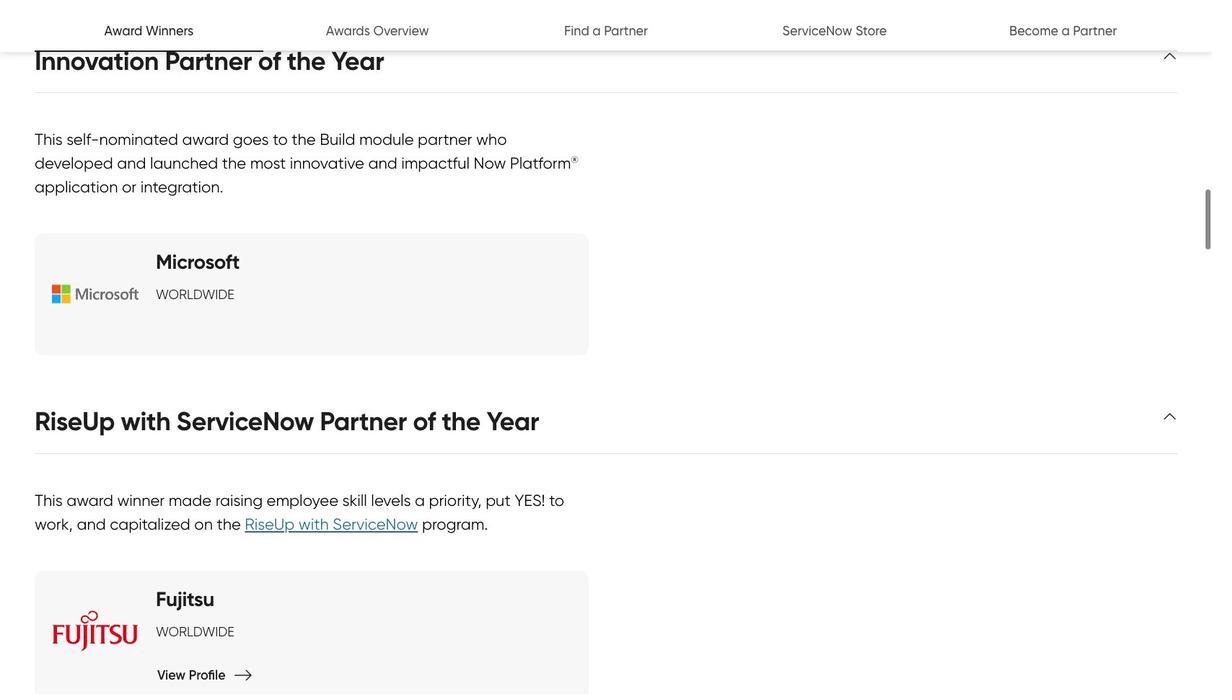Task type: vqa. For each thing, say whether or not it's contained in the screenshot.
go to servicenow account image
yes



Task type: locate. For each thing, give the bounding box(es) containing it.
go to servicenow account image
[[1107, 14, 1125, 31]]



